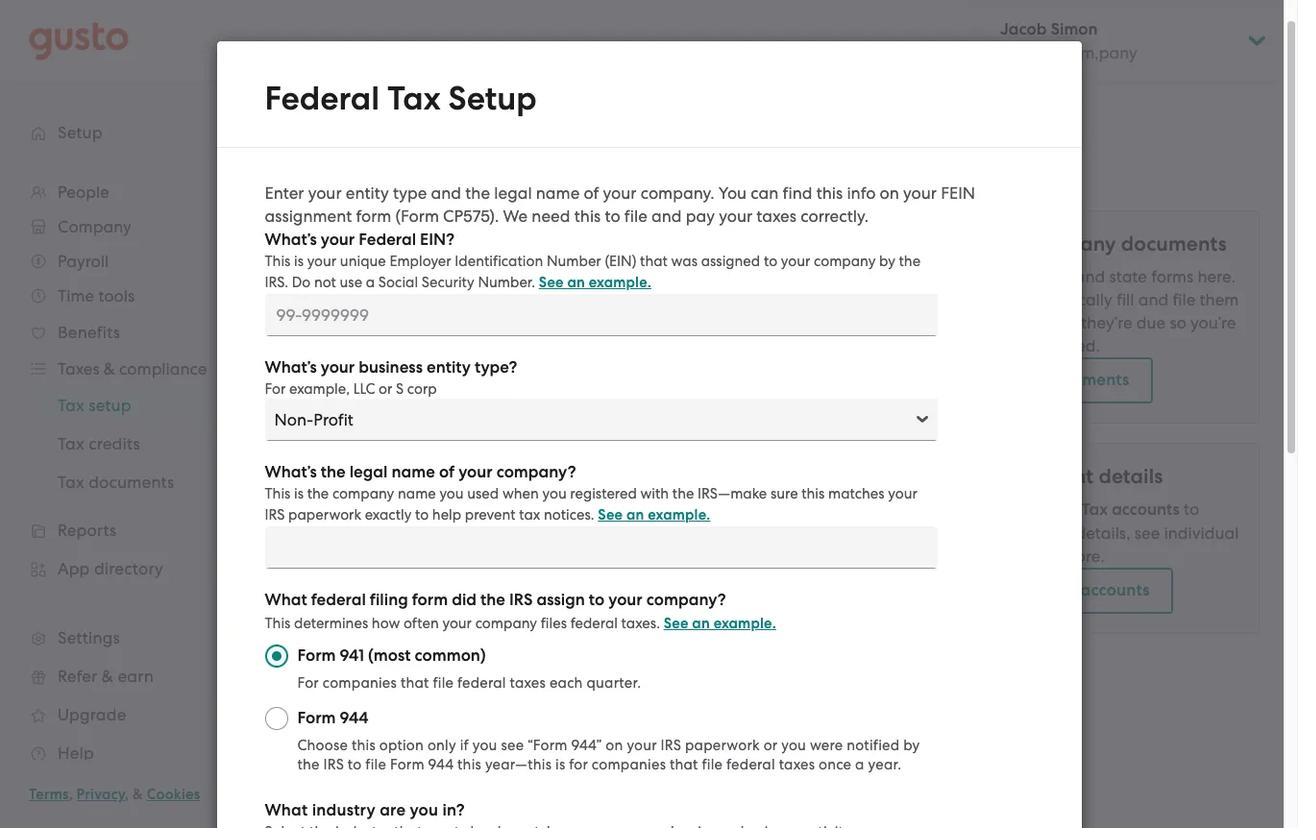 Task type: locate. For each thing, give the bounding box(es) containing it.
1 vertical spatial federal tax setup
[[299, 210, 503, 240]]

privacy
[[76, 786, 125, 803]]

taxes inside form 944 choose this option only if you see "form 944" on your irs paperwork or you were notified by the irs to file form 944 this year—this is for companies that file federal taxes once a year.
[[779, 756, 815, 774]]

1 vertical spatial accounts
[[1081, 580, 1150, 601]]

irs.
[[265, 274, 288, 291]]

form for form 944
[[297, 708, 336, 728]]

ein?
[[420, 230, 455, 250]]

0 horizontal spatial we
[[503, 207, 528, 226]]

see down 'your'
[[979, 267, 1007, 286]]

0 horizontal spatial see
[[501, 737, 524, 754]]

a down notified
[[855, 756, 865, 774]]

1 horizontal spatial entity
[[427, 357, 471, 378]]

to inside form 944 choose this option only if you see "form 944" on your irs paperwork or you were notified by the irs to file form 944 this year—this is for companies that file federal taxes once a year.
[[348, 756, 362, 774]]

2 vertical spatial example.
[[714, 615, 776, 632]]

1 vertical spatial form
[[297, 708, 336, 728]]

legal inside enter your entity type and the legal name of your company. you can find this info on your fein assignment form (form cp575). we need this to file and pay your taxes correctly.
[[494, 184, 532, 203]]

you up notices.
[[542, 485, 567, 503]]

you
[[1004, 313, 1032, 332], [440, 485, 464, 503], [542, 485, 567, 503], [473, 737, 497, 754], [782, 737, 806, 754], [410, 800, 438, 821]]

for inside form 944 choose this option only if you see "form 944" on your irs paperwork or you were notified by the irs to file form 944 this year—this is for companies that file federal taxes once a year.
[[569, 756, 588, 774]]

this
[[816, 184, 843, 203], [574, 207, 601, 226], [802, 485, 825, 503], [352, 737, 376, 754], [458, 756, 481, 774]]

0 vertical spatial a
[[366, 274, 375, 291]]

this
[[265, 253, 291, 270], [265, 485, 291, 503], [265, 615, 291, 632]]

what's down 'example,'
[[265, 462, 317, 482]]

is for the
[[294, 485, 304, 503]]

to right assign
[[589, 590, 605, 610]]

1 horizontal spatial for
[[297, 675, 319, 692]]

0 vertical spatial when
[[1036, 313, 1077, 332]]

tax down more.
[[1049, 580, 1077, 601]]

your inside this is the company name you used when you registered with the irs—make sure this matches your irs paperwork exactly to help prevent tax notices.
[[888, 485, 918, 503]]

this left option
[[352, 737, 376, 754]]

see an example. button down with
[[598, 504, 711, 527]]

tax inside document
[[387, 79, 441, 118]]

of up the number
[[584, 184, 599, 203]]

0 horizontal spatial or
[[379, 381, 392, 398]]

1 horizontal spatial paperwork
[[685, 737, 760, 754]]

name up need
[[536, 184, 580, 203]]

0 vertical spatial documents
[[1121, 232, 1227, 257]]

due
[[1137, 313, 1166, 332]]

to right go
[[1029, 580, 1045, 601]]

see an example. down with
[[598, 506, 711, 524]]

None radio
[[265, 645, 288, 668]]

0 vertical spatial this
[[265, 253, 291, 270]]

taxes left each
[[510, 675, 546, 692]]

3 this from the top
[[265, 615, 291, 632]]

employer
[[390, 253, 451, 270]]

2 vertical spatial is
[[555, 756, 565, 774]]

1 vertical spatial entity
[[427, 357, 471, 378]]

the inside enter your entity type and the legal name of your company. you can find this info on your fein assignment form (form cp575). we need this to file and pay your taxes correctly.
[[465, 184, 490, 203]]

of up help
[[439, 462, 455, 482]]

see an example. button down the number
[[539, 271, 651, 294]]

covered.
[[1036, 336, 1100, 356]]

by right notified
[[903, 737, 920, 754]]

your
[[979, 232, 1022, 257]]

0 vertical spatial that
[[640, 253, 668, 270]]

federal tax setup up setup
[[265, 79, 537, 118]]

we left need
[[503, 207, 528, 226]]

0 vertical spatial an
[[567, 274, 585, 291]]

name
[[536, 184, 580, 203], [392, 462, 435, 482], [398, 485, 436, 503]]

0 vertical spatial n/a
[[489, 251, 519, 270]]

for up always
[[979, 313, 1000, 332]]

setup
[[448, 79, 537, 118], [437, 210, 503, 240]]

see an example. down the number
[[539, 274, 651, 291]]

2 vertical spatial taxes
[[779, 756, 815, 774]]

None radio
[[265, 707, 288, 730]]

an down with
[[626, 506, 644, 524]]

form inside form 941 (most common) for companies that file federal taxes each quarter.
[[297, 646, 336, 666]]

you left 'in?'
[[410, 800, 438, 821]]

tax down type
[[391, 210, 431, 240]]

2 vertical spatial an
[[692, 615, 710, 632]]

0 horizontal spatial when
[[502, 485, 539, 503]]

for left 'example,'
[[265, 381, 286, 398]]

in?
[[442, 800, 465, 821]]

only
[[428, 737, 456, 754]]

this inside what federal filing form did the irs assign to your company? this determines how often your company files federal taxes. see an example.
[[265, 615, 291, 632]]

corp
[[407, 381, 437, 398]]

1 vertical spatial name
[[392, 462, 435, 482]]

2 what from the top
[[265, 800, 308, 821]]

0 vertical spatial accounts
[[1112, 500, 1180, 520]]

to up individual
[[1184, 500, 1199, 519]]

see an example. button for what's the legal name of your company?
[[598, 504, 711, 527]]

what for what industry are you in?
[[265, 800, 308, 821]]

0 vertical spatial for
[[979, 313, 1000, 332]]

a
[[366, 274, 375, 291], [855, 756, 865, 774]]

0 vertical spatial see an example.
[[539, 274, 651, 291]]

federal down common)
[[457, 675, 506, 692]]

2 this from the top
[[265, 485, 291, 503]]

legal up exactly
[[350, 462, 388, 482]]

0 horizontal spatial legal
[[350, 462, 388, 482]]

info
[[847, 184, 876, 203]]

files
[[541, 615, 567, 632]]

944
[[340, 708, 369, 728], [428, 756, 454, 774]]

go
[[1002, 580, 1025, 601]]

company inside this is the company name you used when you registered with the irs—make sure this matches your irs paperwork exactly to help prevent tax notices.
[[332, 485, 394, 503]]

0 vertical spatial companies
[[323, 675, 397, 692]]

you
[[718, 184, 747, 203]]

what inside what federal filing form did the irs assign to your company? this determines how often your company files federal taxes. see an example.
[[265, 590, 307, 610]]

1 what from the top
[[265, 590, 307, 610]]

to inside this is the company name you used when you registered with the irs—make sure this matches your irs paperwork exactly to help prevent tax notices.
[[415, 506, 429, 524]]

tax up setup
[[387, 79, 441, 118]]

your left fein
[[903, 184, 937, 203]]

what left industry
[[265, 800, 308, 821]]

companies down 941 in the bottom left of the page
[[323, 675, 397, 692]]

entity
[[346, 184, 389, 203], [427, 357, 471, 378]]

type
[[438, 289, 474, 308]]

documents up forms
[[1121, 232, 1227, 257]]

what's down assignment
[[265, 230, 317, 250]]

0 vertical spatial federal tax setup
[[265, 79, 537, 118]]

,
[[69, 786, 73, 803], [125, 786, 129, 803]]

1 vertical spatial see an example.
[[598, 506, 711, 524]]

your up taxes.
[[608, 590, 643, 610]]

each
[[550, 675, 583, 692]]

see down "tax accounts"
[[1135, 524, 1160, 543]]

0 horizontal spatial a
[[366, 274, 375, 291]]

what's inside what's your business entity type? for example, llc or s corp
[[265, 357, 317, 378]]

0 vertical spatial name
[[536, 184, 580, 203]]

what for what federal filing form did the irs assign to your company? this determines how often your company files federal taxes. see an example.
[[265, 590, 307, 610]]

on right 944" at the left of the page
[[606, 737, 623, 754]]

company type
[[360, 289, 474, 308]]

1 horizontal spatial that
[[640, 253, 668, 270]]

0 vertical spatial taxes
[[757, 207, 797, 226]]

of inside enter your entity type and the legal name of your company. you can find this info on your fein assignment form (form cp575). we need this to file and pay your taxes correctly.
[[584, 184, 599, 203]]

0 horizontal spatial ,
[[69, 786, 73, 803]]

deposit
[[342, 328, 400, 347]]

deposit schedule
[[342, 328, 474, 347]]

0 horizontal spatial company?
[[496, 462, 576, 482]]

1 vertical spatial that
[[401, 675, 429, 692]]

1 vertical spatial an
[[626, 506, 644, 524]]

form down option
[[390, 756, 425, 774]]

0 horizontal spatial form
[[356, 207, 391, 226]]

see down registered
[[598, 506, 623, 524]]

2 vertical spatial this
[[265, 615, 291, 632]]

for
[[265, 381, 286, 398], [297, 675, 319, 692]]

identification
[[455, 253, 543, 270]]

an down the number
[[567, 274, 585, 291]]

none radio inside federal tax setup document
[[265, 707, 288, 730]]

&
[[133, 786, 143, 803]]

documents down the covered.
[[1044, 370, 1130, 390]]

once
[[819, 756, 852, 774]]

file inside form 941 (most common) for companies that file federal taxes each quarter.
[[433, 675, 454, 692]]

0 vertical spatial setup
[[448, 79, 537, 118]]

or inside form 944 choose this option only if you see "form 944" on your irs paperwork or you were notified by the irs to file form 944 this year—this is for companies that file federal taxes once a year.
[[764, 737, 778, 754]]

form up the what's your federal ein?
[[356, 207, 391, 226]]

they're
[[1081, 313, 1133, 332]]

1 horizontal spatial we
[[979, 290, 1004, 309]]

example.
[[589, 274, 651, 291], [648, 506, 711, 524], [714, 615, 776, 632]]

1 vertical spatial is
[[294, 485, 304, 503]]

1 this from the top
[[265, 253, 291, 270]]

1 vertical spatial what
[[265, 800, 308, 821]]

2 vertical spatial name
[[398, 485, 436, 503]]

1 vertical spatial form
[[412, 590, 448, 610]]

terms , privacy , & cookies
[[29, 786, 200, 803]]

example. for what's the legal name of your company?
[[648, 506, 711, 524]]

0 horizontal spatial an
[[567, 274, 585, 291]]

0 vertical spatial example.
[[589, 274, 651, 291]]

notified
[[847, 737, 900, 754]]

1 vertical spatial when
[[502, 485, 539, 503]]

see inside to manage the details, see individual taxes, and more.
[[1135, 524, 1160, 543]]

a right "use"
[[366, 274, 375, 291]]

see inside form 944 choose this option only if you see "form 944" on your irs paperwork or you were notified by the irs to file form 944 this year—this is for companies that file federal taxes once a year.
[[501, 737, 524, 754]]

is inside this is your unique employer identification number (ein) that was assigned to your company by the irs. do not use a social security number.
[[294, 253, 304, 270]]

can
[[751, 184, 779, 203]]

form up "often"
[[412, 590, 448, 610]]

2 , from the left
[[125, 786, 129, 803]]

view documents link
[[979, 357, 1153, 404]]

cookies
[[147, 786, 200, 803]]

this inside this is the company name you used when you registered with the irs—make sure this matches your irs paperwork exactly to help prevent tax notices.
[[265, 485, 291, 503]]

1 horizontal spatial form
[[412, 590, 448, 610]]

1 vertical spatial on
[[606, 737, 623, 754]]

option
[[379, 737, 424, 754]]

and down company.
[[652, 207, 682, 226]]

company left files
[[475, 615, 537, 632]]

company up exactly
[[332, 485, 394, 503]]

and down manage
[[1027, 547, 1058, 566]]

entity down schedule
[[427, 357, 471, 378]]

by left edit
[[879, 253, 895, 270]]

form
[[297, 646, 336, 666], [297, 708, 336, 728], [390, 756, 425, 774]]

paperwork
[[288, 506, 361, 524], [685, 737, 760, 754]]

to up (ein) on the top left of the page
[[605, 207, 620, 226]]

or left were
[[764, 737, 778, 754]]

forms
[[1151, 267, 1194, 286]]

2 vertical spatial what's
[[265, 462, 317, 482]]

form
[[356, 207, 391, 226], [412, 590, 448, 610]]

0 vertical spatial form
[[297, 646, 336, 666]]

0 vertical spatial legal
[[494, 184, 532, 203]]

s
[[396, 381, 404, 398]]

what's your business entity type? for example, llc or s corp
[[265, 357, 517, 398]]

an right taxes.
[[692, 615, 710, 632]]

0 horizontal spatial entity
[[346, 184, 389, 203]]

see
[[979, 267, 1007, 286], [539, 274, 564, 291], [598, 506, 623, 524], [664, 615, 689, 632]]

what's
[[265, 230, 317, 250], [265, 357, 317, 378], [265, 462, 317, 482]]

1 what's from the top
[[265, 230, 317, 250]]

home image
[[29, 22, 129, 60]]

is inside form 944 choose this option only if you see "form 944" on your irs paperwork or you were notified by the irs to file form 944 this year—this is for companies that file federal taxes once a year.
[[555, 756, 565, 774]]

0 horizontal spatial companies
[[323, 675, 397, 692]]

an inside what federal filing form did the irs assign to your company? this determines how often your company files federal taxes. see an example.
[[692, 615, 710, 632]]

this up correctly.
[[816, 184, 843, 203]]

legal
[[494, 184, 532, 203], [350, 462, 388, 482]]

federal ein
[[386, 251, 474, 270]]

tax inside button
[[1049, 580, 1077, 601]]

1 vertical spatial legal
[[350, 462, 388, 482]]

when up tax
[[502, 485, 539, 503]]

setup
[[360, 139, 444, 179]]

entity down tax setup
[[346, 184, 389, 203]]

what's for what's your federal ein?
[[265, 230, 317, 250]]

to inside to manage the details, see individual taxes, and more.
[[1184, 500, 1199, 519]]

when down automatically
[[1036, 313, 1077, 332]]

1 horizontal spatial see
[[1135, 524, 1160, 543]]

entity inside what's your business entity type? for example, llc or s corp
[[427, 357, 471, 378]]

more.
[[1062, 547, 1105, 566]]

determines
[[294, 615, 368, 632]]

irs inside what federal filing form did the irs assign to your company? this determines how often your company files federal taxes. see an example.
[[509, 590, 533, 610]]

0 horizontal spatial of
[[439, 462, 455, 482]]

we up always
[[979, 290, 1004, 309]]

0 horizontal spatial for
[[265, 381, 286, 398]]

what
[[265, 590, 307, 610], [265, 800, 308, 821]]

federal tax setup down type
[[299, 210, 503, 240]]

1 horizontal spatial on
[[880, 184, 899, 203]]

n/a
[[489, 251, 519, 270], [489, 289, 519, 308]]

accounts down more.
[[1081, 580, 1150, 601]]

0 vertical spatial company?
[[496, 462, 576, 482]]

2 vertical spatial that
[[670, 756, 698, 774]]

company inside what federal filing form did the irs assign to your company? this determines how often your company files federal taxes. see an example.
[[475, 615, 537, 632]]

or left s
[[379, 381, 392, 398]]

federal up "determines"
[[311, 590, 366, 610]]

sure
[[771, 485, 798, 503]]

0 vertical spatial what
[[265, 590, 307, 610]]

this for what's the legal name of your company?
[[265, 485, 291, 503]]

taxes.
[[621, 615, 660, 632]]

irs
[[1048, 267, 1071, 286], [265, 506, 285, 524], [509, 590, 533, 610], [661, 737, 681, 754], [323, 756, 344, 774]]

is inside this is the company name you used when you registered with the irs—make sure this matches your irs paperwork exactly to help prevent tax notices.
[[294, 485, 304, 503]]

1 horizontal spatial an
[[626, 506, 644, 524]]

1 horizontal spatial when
[[1036, 313, 1077, 332]]

0 vertical spatial or
[[379, 381, 392, 398]]

company inside this is your unique employer identification number (ein) that was assigned to your company by the irs. do not use a social security number.
[[814, 253, 876, 270]]

on right info
[[880, 184, 899, 203]]

1 vertical spatial for
[[297, 675, 319, 692]]

see right taxes.
[[664, 615, 689, 632]]

for down "determines"
[[297, 675, 319, 692]]

account
[[1017, 464, 1094, 489]]

that inside this is your unique employer identification number (ein) that was assigned to your company by the irs. do not use a social security number.
[[640, 253, 668, 270]]

is for your
[[294, 253, 304, 270]]

1 vertical spatial n/a
[[489, 289, 519, 308]]

this inside this is the company name you used when you registered with the irs—make sure this matches your irs paperwork exactly to help prevent tax notices.
[[802, 485, 825, 503]]

name down what's the legal name of your company?
[[398, 485, 436, 503]]

0 vertical spatial by
[[879, 253, 895, 270]]

1 vertical spatial company?
[[646, 590, 726, 610]]

1 vertical spatial what's
[[265, 357, 317, 378]]

0 vertical spatial form
[[356, 207, 391, 226]]

legal up need
[[494, 184, 532, 203]]

see up year—this
[[501, 737, 524, 754]]

and inside to manage the details, see individual taxes, and more.
[[1027, 547, 1058, 566]]

that inside form 944 choose this option only if you see "form 944" on your irs paperwork or you were notified by the irs to file form 944 this year—this is for companies that file federal taxes once a year.
[[670, 756, 698, 774]]

form for form 941 (most common)
[[297, 646, 336, 666]]

the inside form 944 choose this option only if you see "form 944" on your irs paperwork or you were notified by the irs to file form 944 this year—this is for companies that file federal taxes once a year.
[[297, 756, 320, 774]]

3 what's from the top
[[265, 462, 317, 482]]

semiweekly
[[489, 328, 578, 347]]

what up "determines"
[[265, 590, 307, 610]]

2 horizontal spatial an
[[692, 615, 710, 632]]

companies down 944" at the left of the page
[[592, 756, 666, 774]]

0 vertical spatial paperwork
[[288, 506, 361, 524]]

you up help
[[440, 485, 464, 503]]

for inside what's your business entity type? for example, llc or s corp
[[265, 381, 286, 398]]

1 vertical spatial documents
[[1044, 370, 1130, 390]]

1 horizontal spatial a
[[855, 756, 865, 774]]

federal
[[265, 79, 380, 118], [299, 210, 385, 240], [359, 230, 416, 250], [386, 251, 444, 270]]

taxes,
[[979, 547, 1023, 566]]

irs inside see your irs and state forms here. we automatically fill and file them for you when they're due so you're always covered.
[[1048, 267, 1071, 286]]

form 944 choose this option only if you see "form 944" on your irs paperwork or you were notified by the irs to file form 944 this year—this is for companies that file federal taxes once a year.
[[297, 708, 920, 774]]

your right 944" at the left of the page
[[627, 737, 657, 754]]

always
[[979, 336, 1032, 356]]

file inside see your irs and state forms here. we automatically fill and file them for you when they're due so you're always covered.
[[1173, 290, 1196, 309]]

company?
[[496, 462, 576, 482], [646, 590, 726, 610]]

0 horizontal spatial for
[[569, 756, 588, 774]]

1 vertical spatial a
[[855, 756, 865, 774]]

1 vertical spatial see
[[501, 737, 524, 754]]

company? up taxes.
[[646, 590, 726, 610]]

privacy link
[[76, 786, 125, 803]]

cp575).
[[443, 207, 499, 226]]

federal left once at the bottom right of the page
[[727, 756, 775, 774]]

0 vertical spatial on
[[880, 184, 899, 203]]

taxes down can
[[757, 207, 797, 226]]

your down you
[[719, 207, 753, 226]]

2 what's from the top
[[265, 357, 317, 378]]

to left help
[[415, 506, 429, 524]]

see an example. button for what's your federal ein?
[[539, 271, 651, 294]]

how
[[372, 615, 400, 632]]

company
[[360, 289, 434, 308]]

0 horizontal spatial by
[[879, 253, 895, 270]]

you up always
[[1004, 313, 1032, 332]]

choose
[[297, 737, 348, 754]]

2 vertical spatial form
[[390, 756, 425, 774]]

1 horizontal spatial legal
[[494, 184, 532, 203]]

unique
[[340, 253, 386, 270]]

1 vertical spatial we
[[979, 290, 1004, 309]]

1 horizontal spatial or
[[764, 737, 778, 754]]

0 vertical spatial see an example. button
[[539, 271, 651, 294]]

taxes down were
[[779, 756, 815, 774]]

1 vertical spatial 944
[[428, 756, 454, 774]]

2 horizontal spatial that
[[670, 756, 698, 774]]

1 vertical spatial companies
[[592, 756, 666, 774]]

2 n/a from the top
[[489, 289, 519, 308]]

, left privacy "link"
[[69, 786, 73, 803]]

tax up enter
[[299, 139, 352, 179]]

entity inside enter your entity type and the legal name of your company. you can find this info on your fein assignment form (form cp575). we need this to file and pay your taxes correctly.
[[346, 184, 389, 203]]

federal inside form 944 choose this option only if you see "form 944" on your irs paperwork or you were notified by the irs to file form 944 this year—this is for companies that file federal taxes once a year.
[[727, 756, 775, 774]]

1 vertical spatial by
[[903, 737, 920, 754]]

this inside this is your unique employer identification number (ein) that was assigned to your company by the irs. do not use a social security number.
[[265, 253, 291, 270]]

1 vertical spatial setup
[[437, 210, 503, 240]]

1 vertical spatial example.
[[648, 506, 711, 524]]

944 up choose
[[340, 708, 369, 728]]

and up cp575).
[[431, 184, 461, 203]]

your up automatically
[[1011, 267, 1044, 286]]

often
[[404, 615, 439, 632]]

1 vertical spatial see an example. button
[[598, 504, 711, 527]]

for down 944" at the left of the page
[[569, 756, 588, 774]]

1 , from the left
[[69, 786, 73, 803]]

1 vertical spatial this
[[265, 485, 291, 503]]

filing
[[370, 590, 408, 610]]

details
[[1099, 464, 1163, 489]]

file inside enter your entity type and the legal name of your company. you can find this info on your fein assignment form (form cp575). we need this to file and pay your taxes correctly.
[[624, 207, 648, 226]]

company? up tax
[[496, 462, 576, 482]]

n/a down identification
[[489, 289, 519, 308]]

1 n/a from the top
[[489, 251, 519, 270]]

1 horizontal spatial company?
[[646, 590, 726, 610]]

0 vertical spatial see
[[1135, 524, 1160, 543]]



Task type: describe. For each thing, give the bounding box(es) containing it.
fein
[[941, 184, 975, 203]]

year—this
[[485, 756, 552, 774]]

on inside form 944 choose this option only if you see "form 944" on your irs paperwork or you were notified by the irs to file form 944 this year—this is for companies that file federal taxes once a year.
[[606, 737, 623, 754]]

when inside see your irs and state forms here. we automatically fill and file them for you when they're due so you're always covered.
[[1036, 313, 1077, 332]]

example. inside what federal filing form did the irs assign to your company? this determines how often your company files federal taxes. see an example.
[[714, 615, 776, 632]]

what's your federal ein?
[[265, 230, 455, 250]]

this down "if"
[[458, 756, 481, 774]]

taxes inside form 941 (most common) for companies that file federal taxes each quarter.
[[510, 675, 546, 692]]

the inside this is your unique employer identification number (ein) that was assigned to your company by the irs. do not use a social security number.
[[899, 253, 921, 270]]

view documents
[[1002, 370, 1130, 390]]

an for what's your federal ein?
[[567, 274, 585, 291]]

automatically
[[1008, 290, 1113, 309]]

manage
[[979, 524, 1043, 543]]

with
[[640, 485, 669, 503]]

terms
[[29, 786, 69, 803]]

your left company.
[[603, 184, 637, 203]]

common)
[[415, 646, 486, 666]]

the inside to manage the details, see individual taxes, and more.
[[1047, 524, 1072, 543]]

used
[[467, 485, 499, 503]]

this for what's your federal ein?
[[265, 253, 291, 270]]

are
[[380, 800, 406, 821]]

when inside this is the company name you used when you registered with the irs—make sure this matches your irs paperwork exactly to help prevent tax notices.
[[502, 485, 539, 503]]

federal tax setup document
[[217, 41, 1082, 828]]

find
[[783, 184, 812, 203]]

form inside what federal filing form did the irs assign to your company? this determines how often your company files federal taxes. see an example.
[[412, 590, 448, 610]]

terms link
[[29, 786, 69, 803]]

1 horizontal spatial 944
[[428, 756, 454, 774]]

llc
[[353, 381, 375, 398]]

to inside what federal filing form did the irs assign to your company? this determines how often your company files federal taxes. see an example.
[[589, 590, 605, 610]]

number.
[[478, 274, 535, 291]]

none radio inside federal tax setup document
[[265, 645, 288, 668]]

federal tax setup inside federal tax setup document
[[265, 79, 537, 118]]

federal inside form 941 (most common) for companies that file federal taxes each quarter.
[[457, 675, 506, 692]]

for inside see your irs and state forms here. we automatically fill and file them for you when they're due so you're always covered.
[[979, 313, 1000, 332]]

your up not
[[307, 253, 337, 270]]

here.
[[1198, 267, 1236, 286]]

your up assignment
[[308, 184, 342, 203]]

prevent
[[465, 506, 516, 524]]

industry
[[312, 800, 376, 821]]

assign
[[537, 590, 585, 610]]

name inside this is the company name you used when you registered with the irs—make sure this matches your irs paperwork exactly to help prevent tax notices.
[[398, 485, 436, 503]]

your inside see your irs and state forms here. we automatically fill and file them for you when they're due so you're always covered.
[[1011, 267, 1044, 286]]

company up automatically
[[1027, 232, 1116, 257]]

see your irs and state forms here. we automatically fill and file them for you when they're due so you're always covered.
[[979, 267, 1239, 356]]

number
[[547, 253, 601, 270]]

2 vertical spatial see an example. button
[[664, 612, 776, 635]]

to inside this is your unique employer identification number (ein) that was assigned to your company by the irs. do not use a social security number.
[[764, 253, 778, 270]]

taxes inside enter your entity type and the legal name of your company. you can find this info on your fein assignment form (form cp575). we need this to file and pay your taxes correctly.
[[757, 207, 797, 226]]

see an example. for what's your federal ein?
[[539, 274, 651, 291]]

schedule
[[404, 328, 474, 347]]

company.
[[641, 184, 714, 203]]

year.
[[868, 756, 902, 774]]

see inside what federal filing form did the irs assign to your company? this determines how often your company files federal taxes. see an example.
[[664, 615, 689, 632]]

registered
[[570, 485, 637, 503]]

n/a for federal ein
[[489, 251, 519, 270]]

or inside what's your business entity type? for example, llc or s corp
[[379, 381, 392, 398]]

companies inside form 941 (most common) for companies that file federal taxes each quarter.
[[323, 675, 397, 692]]

you right "if"
[[473, 737, 497, 754]]

1 vertical spatial of
[[439, 462, 455, 482]]

go to tax accounts
[[1002, 580, 1150, 601]]

the inside what federal filing form did the irs assign to your company? this determines how often your company files federal taxes. see an example.
[[481, 590, 505, 610]]

see an example. for what's the legal name of your company?
[[598, 506, 711, 524]]

what's for what's the legal name of your company?
[[265, 462, 317, 482]]

an for what's the legal name of your company?
[[626, 506, 644, 524]]

(form
[[395, 207, 439, 226]]

was
[[671, 253, 698, 270]]

setup inside document
[[448, 79, 537, 118]]

paperwork inside form 944 choose this option only if you see "form 944" on your irs paperwork or you were notified by the irs to file form 944 this year—this is for companies that file federal taxes once a year.
[[685, 737, 760, 754]]

what's for what's your business entity type? for example, llc or s corp
[[265, 357, 317, 378]]

by inside this is your unique employer identification number (ein) that was assigned to your company by the irs. do not use a social security number.
[[879, 253, 895, 270]]

see down the number
[[539, 274, 564, 291]]

form inside enter your entity type and the legal name of your company. you can find this info on your fein assignment form (form cp575). we need this to file and pay your taxes correctly.
[[356, 207, 391, 226]]

to inside enter your entity type and the legal name of your company. you can find this info on your fein assignment form (form cp575). we need this to file and pay your taxes correctly.
[[605, 207, 620, 226]]

correctly.
[[801, 207, 869, 226]]

we inside see your irs and state forms here. we automatically fill and file them for you when they're due so you're always covered.
[[979, 290, 1004, 309]]

what industry are you in?
[[265, 800, 465, 821]]

assigned
[[701, 253, 760, 270]]

0 vertical spatial 944
[[340, 708, 369, 728]]

enter
[[265, 184, 304, 203]]

assignment
[[265, 207, 352, 226]]

a inside form 944 choose this option only if you see "form 944" on your irs paperwork or you were notified by the irs to file form 944 this year—this is for companies that file federal taxes once a year.
[[855, 756, 865, 774]]

and up 'due'
[[1138, 290, 1169, 309]]

edit
[[900, 251, 930, 271]]

and down the your company documents
[[1075, 267, 1105, 286]]

tax setup
[[299, 139, 444, 179]]

we inside enter your entity type and the legal name of your company. you can find this info on your fein assignment form (form cp575). we need this to file and pay your taxes correctly.
[[503, 207, 528, 226]]

irs—make
[[698, 485, 767, 503]]

individual
[[1164, 524, 1239, 543]]

"form
[[528, 737, 568, 754]]

tax up manage
[[979, 464, 1012, 489]]

tax up 'details,'
[[1081, 500, 1108, 520]]

enter your entity type and the legal name of your company. you can find this info on your fein assignment form (form cp575). we need this to file and pay your taxes correctly.
[[265, 184, 975, 226]]

944"
[[571, 737, 602, 754]]

details,
[[1076, 524, 1131, 543]]

example,
[[289, 381, 350, 398]]

matches
[[828, 485, 885, 503]]

companies inside form 944 choose this option only if you see "form 944" on your irs paperwork or you were notified by the irs to file form 944 this year—this is for companies that file federal taxes once a year.
[[592, 756, 666, 774]]

What's the legal name of your company? text field
[[265, 527, 937, 569]]

your inside form 944 choose this option only if you see "form 944" on your irs paperwork or you were notified by the irs to file form 944 this year—this is for companies that file federal taxes once a year.
[[627, 737, 657, 754]]

example. for what's your federal ein?
[[589, 274, 651, 291]]

quarter.
[[587, 675, 641, 692]]

to manage the details, see individual taxes, and more.
[[979, 500, 1239, 566]]

that inside form 941 (most common) for companies that file federal taxes each quarter.
[[401, 675, 429, 692]]

your down did
[[442, 615, 472, 632]]

you left were
[[782, 737, 806, 754]]

edit button
[[879, 250, 930, 273]]

see inside see your irs and state forms here. we automatically fill and file them for you when they're due so you're always covered.
[[979, 267, 1007, 286]]

type?
[[475, 357, 517, 378]]

not
[[314, 274, 336, 291]]

account menu element
[[975, 0, 1269, 82]]

irs inside this is the company name you used when you registered with the irs—make sure this matches your irs paperwork exactly to help prevent tax notices.
[[265, 506, 285, 524]]

go to tax accounts button
[[979, 568, 1173, 614]]

ein
[[448, 251, 474, 270]]

federal right files
[[570, 615, 618, 632]]

your up unique
[[321, 230, 355, 250]]

help
[[432, 506, 461, 524]]

so
[[1170, 313, 1187, 332]]

your up used
[[458, 462, 493, 482]]

cookies button
[[147, 783, 200, 806]]

(most
[[368, 646, 411, 666]]

by inside form 944 choose this option only if you see "form 944" on your irs paperwork or you were notified by the irs to file form 944 this year—this is for companies that file federal taxes once a year.
[[903, 737, 920, 754]]

your down correctly.
[[781, 253, 810, 270]]

you're
[[1191, 313, 1236, 332]]

n/a for company type
[[489, 289, 519, 308]]

fill
[[1117, 290, 1134, 309]]

form 941 (most common) for companies that file federal taxes each quarter.
[[297, 646, 641, 692]]

accounts inside go to tax accounts button
[[1081, 580, 1150, 601]]

tax
[[519, 506, 540, 524]]

paperwork inside this is the company name you used when you registered with the irs—make sure this matches your irs paperwork exactly to help prevent tax notices.
[[288, 506, 361, 524]]

what's the legal name of your company?
[[265, 462, 576, 482]]

for inside form 941 (most common) for companies that file federal taxes each quarter.
[[297, 675, 319, 692]]

view
[[1002, 370, 1040, 390]]

this right need
[[574, 207, 601, 226]]

What's your Federal EIN? text field
[[265, 294, 937, 336]]

you inside see your irs and state forms here. we automatically fill and file them for you when they're due so you're always covered.
[[1004, 313, 1032, 332]]

tax accounts
[[1081, 500, 1180, 520]]

your inside what's your business entity type? for example, llc or s corp
[[321, 357, 355, 378]]

exactly
[[365, 506, 412, 524]]

on inside enter your entity type and the legal name of your company. you can find this info on your fein assignment form (form cp575). we need this to file and pay your taxes correctly.
[[880, 184, 899, 203]]

a inside this is your unique employer identification number (ein) that was assigned to your company by the irs. do not use a social security number.
[[366, 274, 375, 291]]

need
[[532, 207, 570, 226]]

company? inside what federal filing form did the irs assign to your company? this determines how often your company files federal taxes. see an example.
[[646, 590, 726, 610]]

to inside button
[[1029, 580, 1045, 601]]

tax account details
[[979, 464, 1163, 489]]

notices.
[[544, 506, 594, 524]]

pay
[[686, 207, 715, 226]]

business
[[359, 357, 423, 378]]

name inside enter your entity type and the legal name of your company. you can find this info on your fein assignment form (form cp575). we need this to file and pay your taxes correctly.
[[536, 184, 580, 203]]

941
[[340, 646, 364, 666]]



Task type: vqa. For each thing, say whether or not it's contained in the screenshot.
•
no



